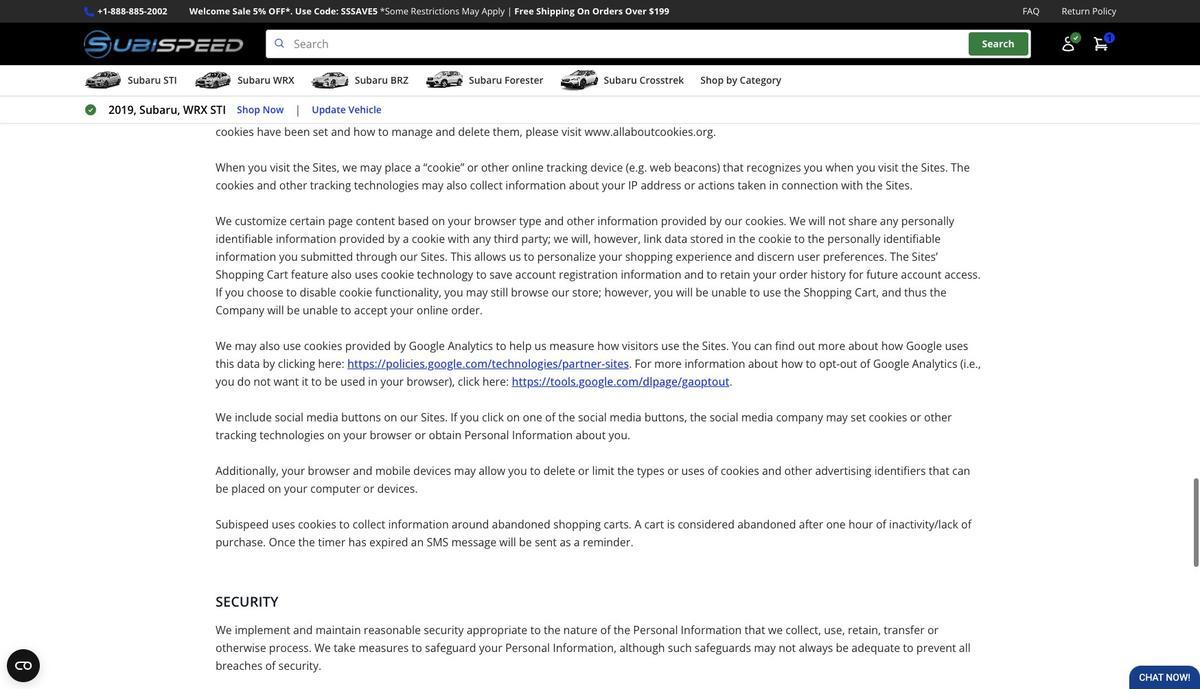 Task type: describe. For each thing, give the bounding box(es) containing it.
share
[[849, 214, 878, 229]]

find inside the we may also use cookies provided by google analytics to help us measure how visitors use the sites. you can find out more about how google uses this data by clicking here:
[[776, 339, 796, 354]]

and down future
[[882, 285, 902, 300]]

identifiers
[[875, 464, 926, 479]]

to inside the we may also use cookies provided by google analytics to help us measure how visitors use the sites. you can find out more about how google uses this data by clicking here:
[[496, 339, 507, 354]]

out inside the we may also use cookies provided by google analytics to help us measure how visitors use the sites. you can find out more about how google uses this data by clicking here:
[[798, 339, 816, 354]]

placed
[[231, 482, 265, 497]]

you inside we include social media buttons on our sites. if you click on one of the social media buttons, the social media company may set cookies or other tracking technologies on your browser or obtain personal information about you.
[[461, 410, 479, 425]]

or up identifiers
[[911, 410, 922, 425]]

shopping inside we customize certain page content based on your browser type and other information provided by our cookies. we will not share any personally identifiable information provided by a cookie with any third party; we will, however, link data stored in the cookie to the personally identifiable information you submitted through our sites. this allows us to personalize your shopping experience and discern user preferences. the sites' shopping cart feature also uses cookie technology to save account registration information and to retain your order history for future account access. if you choose to disable cookie functionality, you may still browse our store; however, you will be unable to use the shopping cart, and thus the company will be unable to accept your online order.
[[626, 249, 673, 265]]

faq
[[1023, 5, 1040, 17]]

use inside we customize certain page content based on your browser type and other information provided by our cookies. we will not share any personally identifiable information provided by a cookie with any third party; we will, however, link data stored in the cookie to the personally identifiable information you submitted through our sites. this allows us to personalize your shopping experience and discern user preferences. the sites' shopping cart feature also uses cookie technology to save account registration information and to retain your order history for future account access. if you choose to disable cookie functionality, you may still browse our store; however, you will be unable to use the shopping cart, and thus the company will be unable to accept your online order.
[[763, 285, 782, 300]]

uses inside additionally, your browser and mobile devices may allow you to delete or limit the types or uses of cookies and other advertising identifiers that can be placed on your computer or devices.
[[682, 464, 705, 479]]

of down process.
[[265, 659, 276, 674]]

category
[[740, 74, 782, 87]]

encrypted
[[370, 89, 422, 104]]

online inside 'when you visit the sites, we may place a "cookie" or other online tracking device (e.g. web beacons) that recognizes you when you visit the sites. the cookies and other tracking technologies may also collect information about your ip address or actions taken in connection with the sites.'
[[512, 160, 544, 175]]

preferences.
[[823, 249, 888, 265]]

2 social from the left
[[578, 410, 607, 425]]

brz
[[391, 74, 409, 87]]

https://tools.google.com/dlpage/gaoptout
[[512, 374, 730, 390]]

collect inside subispeed uses cookies to collect information around abandoned shopping carts. a cart is considered abandoned after one hour of inactivity/lack of purchase. once the timer has expired an sms message will be sent as a reminder.
[[353, 517, 386, 533]]

we include social media buttons on our sites. if you click on one of the social media buttons, the social media company may set cookies or other tracking technologies on your browser or obtain personal information about you.
[[216, 410, 953, 443]]

the up please
[[545, 107, 562, 122]]

of inside additionally, your browser and mobile devices may allow you to delete or limit the types or uses of cookies and other advertising identifiers that can be placed on your computer or devices.
[[708, 464, 718, 479]]

more inside . for more information about how to opt-out of google analytics (i.e., you do not want it to be used in your browser), click here:
[[655, 357, 682, 372]]

of inside cookies are small, sometimes encrypted text files that are stored on computer hard drives by websites that you visit. they are used to help users navigate websites efficiently as well as to provide information to the owner of the websites. to find out more about cookies, including how to see what cookies have been set and how to manage and delete them, please visit www.allaboutcookies.org.
[[601, 107, 611, 122]]

information inside 'when you visit the sites, we may place a "cookie" or other online tracking device (e.g. web beacons) that recognizes you when you visit the sites. the cookies and other tracking technologies may also collect information about your ip address or actions taken in connection with the sites.'
[[506, 178, 567, 193]]

a
[[635, 517, 642, 533]]

find inside cookies are small, sometimes encrypted text files that are stored on computer hard drives by websites that you visit. they are used to help users navigate websites efficiently as well as to provide information to the owner of the websites. to find out more about cookies, including how to see what cookies have been set and how to manage and delete them, please visit www.allaboutcookies.org.
[[699, 107, 719, 122]]

our left cookies. on the right of the page
[[725, 214, 743, 229]]

subaru for subaru crosstrek
[[604, 74, 637, 87]]

cookies inside 'when you visit the sites, we may place a "cookie" or other online tracking device (e.g. web beacons) that recognizes you when you visit the sites. the cookies and other tracking technologies may also collect information about your ip address or actions taken in connection with the sites.'
[[216, 178, 254, 193]]

0 horizontal spatial personally
[[828, 232, 881, 247]]

the right buttons,
[[690, 410, 707, 425]]

0 vertical spatial tracking
[[547, 160, 588, 175]]

actions
[[699, 178, 735, 193]]

will down experience
[[676, 285, 693, 300]]

cookies inside additionally, your browser and mobile devices may allow you to delete or limit the types or uses of cookies and other advertising identifiers that can be placed on your computer or devices.
[[721, 464, 760, 479]]

to up user
[[795, 232, 805, 247]]

used inside . for more information about how to opt-out of google analytics (i.e., you do not want it to be used in your browser), click here:
[[341, 374, 365, 390]]

about inside cookies are small, sometimes encrypted text files that are stored on computer hard drives by websites that you visit. they are used to help users navigate websites efficiently as well as to provide information to the owner of the websites. to find out more about cookies, including how to see what cookies have been set and how to manage and delete them, please visit www.allaboutcookies.org.
[[773, 107, 803, 122]]

out inside . for more information about how to opt-out of google analytics (i.e., you do not want it to be used in your browser), click here:
[[840, 357, 858, 372]]

may inside we customize certain page content based on your browser type and other information provided by our cookies. we will not share any personally identifiable information provided by a cookie with any third party; we will, however, link data stored in the cookie to the personally identifiable information you submitted through our sites. this allows us to personalize your shopping experience and discern user preferences. the sites' shopping cart feature also uses cookie technology to save account registration information and to retain your order history for future account access. if you choose to disable cookie functionality, you may still browse our store; however, you will be unable to use the shopping cart, and thus the company will be unable to accept your online order.
[[466, 285, 488, 300]]

stored inside we customize certain page content based on your browser type and other information provided by our cookies. we will not share any personally identifiable information provided by a cookie with any third party; we will, however, link data stored in the cookie to the personally identifiable information you submitted through our sites. this allows us to personalize your shopping experience and discern user preferences. the sites' shopping cart feature also uses cookie technology to save account registration information and to retain your order history for future account access. if you choose to disable cookie functionality, you may still browse our store; however, you will be unable to use the shopping cart, and thus the company will be unable to accept your online order.
[[691, 232, 724, 247]]

efficiently
[[309, 107, 359, 122]]

or left limit
[[579, 464, 590, 479]]

adequate
[[852, 641, 901, 656]]

the inside subispeed uses cookies to collect information around abandoned shopping carts. a cart is considered abandoned after one hour of inactivity/lack of purchase. once the timer has expired an sms message will be sent as a reminder.
[[299, 535, 315, 550]]

can inside additionally, your browser and mobile devices may allow you to delete or limit the types or uses of cookies and other advertising identifiers that can be placed on your computer or devices.
[[953, 464, 971, 479]]

sssave5
[[341, 5, 378, 17]]

breaches
[[216, 659, 263, 674]]

0 horizontal spatial use
[[283, 339, 301, 354]]

subaru sti
[[128, 74, 177, 87]]

1 vertical spatial sti
[[210, 102, 226, 118]]

search
[[983, 37, 1015, 50]]

information inside subispeed uses cookies to collect information around abandoned shopping carts. a cart is considered abandoned after one hour of inactivity/lack of purchase. once the timer has expired an sms message will be sent as a reminder.
[[388, 517, 449, 533]]

and down company at bottom right
[[763, 464, 782, 479]]

if inside we include social media buttons on our sites. if you click on one of the social media buttons, the social media company may set cookies or other tracking technologies on your browser or obtain personal information about you.
[[451, 410, 458, 425]]

we right cookies. on the right of the page
[[790, 214, 806, 229]]

information inside we include social media buttons on our sites. if you click on one of the social media buttons, the social media company may set cookies or other tracking technologies on your browser or obtain personal information about you.
[[512, 428, 573, 443]]

more inside cookies are small, sometimes encrypted text files that are stored on computer hard drives by websites that you visit. they are used to help users navigate websites efficiently as well as to provide information to the owner of the websites. to find out more about cookies, including how to see what cookies have been set and how to manage and delete them, please visit www.allaboutcookies.org.
[[742, 107, 770, 122]]

policy
[[1093, 5, 1117, 17]]

subaru for subaru forester
[[469, 74, 502, 87]]

company
[[216, 303, 265, 318]]

2 media from the left
[[610, 410, 642, 425]]

faq link
[[1023, 4, 1040, 19]]

be inside . for more information about how to opt-out of google analytics (i.e., you do not want it to be used in your browser), click here:
[[325, 374, 338, 390]]

content
[[356, 214, 395, 229]]

measure
[[550, 339, 595, 354]]

party;
[[522, 232, 551, 247]]

to right appropriate
[[531, 623, 541, 638]]

and down efficiently
[[331, 124, 351, 140]]

inactivity/lack
[[890, 517, 959, 533]]

ip
[[629, 178, 638, 193]]

you down technology
[[445, 285, 464, 300]]

we customize certain page content based on your browser type and other information provided by our cookies. we will not share any personally identifiable information provided by a cookie with any third party; we will, however, link data stored in the cookie to the personally identifiable information you submitted through our sites. this allows us to personalize your shopping experience and discern user preferences. the sites' shopping cart feature also uses cookie technology to save account registration information and to retain your order history for future account access. if you choose to disable cookie functionality, you may still browse our store; however, you will be unable to use the shopping cart, and thus the company will be unable to accept your online order.
[[216, 214, 981, 318]]

the inside the we may also use cookies provided by google analytics to help us measure how visitors use the sites. you can find out more about how google uses this data by clicking here:
[[683, 339, 700, 354]]

information down link on the right top of page
[[621, 267, 682, 282]]

use
[[295, 5, 312, 17]]

a inside subispeed uses cookies to collect information around abandoned shopping carts. a cart is considered abandoned after one hour of inactivity/lack of purchase. once the timer has expired an sms message will be sent as a reminder.
[[574, 535, 580, 550]]

when you visit the sites, we may place a "cookie" or other online tracking device (e.g. web beacons) that recognizes you when you visit the sites. the cookies and other tracking technologies may also collect information about your ip address or actions taken in connection with the sites.
[[216, 160, 970, 193]]

to inside subispeed uses cookies to collect information around abandoned shopping carts. a cart is considered abandoned after one hour of inactivity/lack of purchase. once the timer has expired an sms message will be sent as a reminder.
[[339, 517, 350, 533]]

cookie up accept
[[339, 285, 373, 300]]

click inside we include social media buttons on our sites. if you click on one of the social media buttons, the social media company may set cookies or other tracking technologies on your browser or obtain personal information about you.
[[482, 410, 504, 425]]

have
[[257, 124, 282, 140]]

about inside we include social media buttons on our sites. if you click on one of the social media buttons, the social media company may set cookies or other tracking technologies on your browser or obtain personal information about you.
[[576, 428, 606, 443]]

computer inside additionally, your browser and mobile devices may allow you to delete or limit the types or uses of cookies and other advertising identifiers that can be placed on your computer or devices.
[[311, 482, 361, 497]]

to up including
[[889, 89, 899, 104]]

not inside we implement and maintain reasonable security appropriate to the nature of the personal information that we collect, use, retain, transfer or otherwise process. we take measures to safeguard your personal information, although such safeguards may not always be adequate to prevent all breaches of security.
[[779, 641, 796, 656]]

you down link on the right top of page
[[655, 285, 674, 300]]

here: inside . for more information about how to opt-out of google analytics (i.e., you do not want it to be used in your browser), click here:
[[483, 374, 509, 390]]

1 identifiable from the left
[[216, 232, 273, 247]]

1 vertical spatial websites
[[262, 107, 307, 122]]

the up user
[[808, 232, 825, 247]]

we left take
[[315, 641, 331, 656]]

cart
[[267, 267, 288, 282]]

shop for shop by category
[[701, 74, 724, 87]]

other inside we customize certain page content based on your browser type and other information provided by our cookies. we will not share any personally identifiable information provided by a cookie with any third party; we will, however, link data stored in the cookie to the personally identifiable information you submitted through our sites. this allows us to personalize your shopping experience and discern user preferences. the sites' shopping cart feature also uses cookie technology to save account registration information and to retain your order history for future account access. if you choose to disable cookie functionality, you may still browse our store; however, you will be unable to use the shopping cart, and thus the company will be unable to accept your online order.
[[567, 214, 595, 229]]

off*.
[[269, 5, 293, 17]]

browser inside we customize certain page content based on your browser type and other information provided by our cookies. we will not share any personally identifiable information provided by a cookie with any third party; we will, however, link data stored in the cookie to the personally identifiable information you submitted through our sites. this allows us to personalize your shopping experience and discern user preferences. the sites' shopping cart feature also uses cookie technology to save account registration information and to retain your order history for future account access. if you choose to disable cookie functionality, you may still browse our store; however, you will be unable to use the shopping cart, and thus the company will be unable to accept your online order.
[[474, 214, 517, 229]]

1 horizontal spatial shopping
[[804, 285, 852, 300]]

once
[[269, 535, 296, 550]]

cookie up functionality,
[[381, 267, 414, 282]]

text
[[425, 89, 445, 104]]

in inside we customize certain page content based on your browser type and other information provided by our cookies. we will not share any personally identifiable information provided by a cookie with any third party; we will, however, link data stored in the cookie to the personally identifiable information you submitted through our sites. this allows us to personalize your shopping experience and discern user preferences. the sites' shopping cart feature also uses cookie technology to save account registration information and to retain your order history for future account access. if you choose to disable cookie functionality, you may still browse our store; however, you will be unable to use the shopping cart, and thus the company will be unable to accept your online order.
[[727, 232, 736, 247]]

the left 'nature'
[[544, 623, 561, 638]]

shop by category button
[[701, 68, 782, 96]]

0 vertical spatial shopping
[[216, 267, 264, 282]]

that inside we implement and maintain reasonable security appropriate to the nature of the personal information that we collect, use, retain, transfer or otherwise process. we take measures to safeguard your personal information, although such safeguards may not always be adequate to prevent all breaches of security.
[[745, 623, 766, 638]]

0 vertical spatial however,
[[594, 232, 641, 247]]

retain,
[[848, 623, 882, 638]]

collect,
[[786, 623, 822, 638]]

may inside additionally, your browser and mobile devices may allow you to delete or limit the types or uses of cookies and other advertising identifiers that can be placed on your computer or devices.
[[454, 464, 476, 479]]

technologies inside we include social media buttons on our sites. if you click on one of the social media buttons, the social media company may set cookies or other tracking technologies on your browser or obtain personal information about you.
[[260, 428, 325, 443]]

subaru,
[[140, 102, 180, 118]]

our left store;
[[552, 285, 570, 300]]

provided inside the we may also use cookies provided by google analytics to help us measure how visitors use the sites. you can find out more about how google uses this data by clicking here:
[[345, 339, 391, 354]]

cookie up discern
[[759, 232, 792, 247]]

subaru wrx button
[[194, 68, 295, 96]]

over
[[626, 5, 647, 17]]

to left accept
[[341, 303, 351, 318]]

to down transfer
[[904, 641, 914, 656]]

they
[[814, 89, 839, 104]]

and inside 'when you visit the sites, we may place a "cookie" or other online tracking device (e.g. web beacons) that recognizes you when you visit the sites. the cookies and other tracking technologies may also collect information about your ip address or actions taken in connection with the sites.'
[[257, 178, 277, 193]]

1 vertical spatial provided
[[339, 232, 385, 247]]

by down functionality,
[[394, 339, 406, 354]]

to down cart
[[287, 285, 297, 300]]

shop for shop now
[[237, 103, 260, 116]]

hard
[[619, 89, 644, 104]]

us inside we customize certain page content based on your browser type and other information provided by our cookies. we will not share any personally identifiable information provided by a cookie with any third party; we will, however, link data stored in the cookie to the personally identifiable information you submitted through our sites. this allows us to personalize your shopping experience and discern user preferences. the sites' shopping cart feature also uses cookie technology to save account registration information and to retain your order history for future account access. if you choose to disable cookie functionality, you may still browse our store; however, you will be unable to use the shopping cart, and thus the company will be unable to accept your online order.
[[509, 249, 521, 265]]

buttons,
[[645, 410, 688, 425]]

be down disable
[[287, 303, 300, 318]]

1 horizontal spatial |
[[507, 5, 512, 17]]

1 vertical spatial .
[[730, 374, 733, 390]]

the down hard
[[614, 107, 631, 122]]

cookies inside subispeed uses cookies to collect information around abandoned shopping carts. a cart is considered abandoned after one hour of inactivity/lack of purchase. once the timer has expired an sms message will be sent as a reminder.
[[298, 517, 337, 533]]

of right 'nature'
[[601, 623, 611, 638]]

. for more information about how to opt-out of google analytics (i.e., you do not want it to be used in your browser), click here:
[[216, 357, 982, 390]]

your down functionality,
[[391, 303, 414, 318]]

1 vertical spatial personal
[[634, 623, 678, 638]]

and down experience
[[685, 267, 704, 282]]

2 horizontal spatial visit
[[879, 160, 899, 175]]

hour
[[849, 517, 874, 533]]

device
[[591, 160, 623, 175]]

or right "cookie"
[[467, 160, 479, 175]]

0 horizontal spatial wrx
[[183, 102, 208, 118]]

1 social from the left
[[275, 410, 304, 425]]

also inside we customize certain page content based on your browser type and other information provided by our cookies. we will not share any personally identifiable information provided by a cookie with any third party; we will, however, link data stored in the cookie to the personally identifiable information you submitted through our sites. this allows us to personalize your shopping experience and discern user preferences. the sites' shopping cart feature also uses cookie technology to save account registration information and to retain your order history for future account access. if you choose to disable cookie functionality, you may still browse our store; however, you will be unable to use the shopping cart, and thus the company will be unable to accept your online order.
[[331, 267, 352, 282]]

to left save
[[476, 267, 487, 282]]

manage
[[392, 124, 433, 140]]

other inside additionally, your browser and mobile devices may allow you to delete or limit the types or uses of cookies and other advertising identifiers that can be placed on your computer or devices.
[[785, 464, 813, 479]]

to up please
[[532, 107, 543, 122]]

information up cart
[[216, 249, 276, 265]]

0 horizontal spatial visit
[[270, 160, 290, 175]]

the up "although"
[[614, 623, 631, 638]]

users
[[927, 89, 955, 104]]

help inside cookies are small, sometimes encrypted text files that are stored on computer hard drives by websites that you visit. they are used to help users navigate websites efficiently as well as to provide information to the owner of the websites. to find out more about cookies, including how to see what cookies have been set and how to manage and delete them, please visit www.allaboutcookies.org.
[[902, 89, 925, 104]]

on inside additionally, your browser and mobile devices may allow you to delete or limit the types or uses of cookies and other advertising identifiers that can be placed on your computer or devices.
[[268, 482, 281, 497]]

stored inside cookies are small, sometimes encrypted text files that are stored on computer hard drives by websites that you visit. they are used to help users navigate websites efficiently as well as to provide information to the owner of the websites. to find out more about cookies, including how to see what cookies have been set and how to manage and delete them, please visit www.allaboutcookies.org.
[[514, 89, 547, 104]]

1 horizontal spatial use
[[662, 339, 680, 354]]

always
[[799, 641, 834, 656]]

the inside additionally, your browser and mobile devices may allow you to delete or limit the types or uses of cookies and other advertising identifiers that can be placed on your computer or devices.
[[618, 464, 635, 479]]

our right through at top left
[[400, 249, 418, 265]]

or right types
[[668, 464, 679, 479]]

online inside we customize certain page content based on your browser type and other information provided by our cookies. we will not share any personally identifiable information provided by a cookie with any third party; we will, however, link data stored in the cookie to the personally identifiable information you submitted through our sites. this allows us to personalize your shopping experience and discern user preferences. the sites' shopping cart feature also uses cookie technology to save account registration information and to retain your order history for future account access. if you choose to disable cookie functionality, you may still browse our store; however, you will be unable to use the shopping cart, and thus the company will be unable to accept your online order.
[[417, 303, 449, 318]]

by down actions
[[710, 214, 722, 229]]

you up cart
[[279, 249, 298, 265]]

also inside 'when you visit the sites, we may place a "cookie" or other online tracking device (e.g. web beacons) that recognizes you when you visit the sites. the cookies and other tracking technologies may also collect information about your ip address or actions taken in connection with the sites.'
[[447, 178, 467, 193]]

2 are from the left
[[495, 89, 511, 104]]

do
[[237, 374, 251, 390]]

a subaru wrx thumbnail image image
[[194, 70, 232, 91]]

1 horizontal spatial websites
[[695, 89, 740, 104]]

them,
[[493, 124, 523, 140]]

vehicle
[[349, 103, 382, 116]]

we for we customize certain page content based on your browser type and other information provided by our cookies. we will not share any personally identifiable information provided by a cookie with any third party; we will, however, link data stored in the cookie to the personally identifiable information you submitted through our sites. this allows us to personalize your shopping experience and discern user preferences. the sites' shopping cart feature also uses cookie technology to save account registration information and to retain your order history for future account access. if you choose to disable cookie functionality, you may still browse our store; however, you will be unable to use the shopping cart, and thus the company will be unable to accept your online order.
[[216, 214, 232, 229]]

0 horizontal spatial |
[[295, 102, 301, 118]]

about inside . for more information about how to opt-out of google analytics (i.e., you do not want it to be used in your browser), click here:
[[749, 357, 779, 372]]

your down discern
[[754, 267, 777, 282]]

to down experience
[[707, 267, 718, 282]]

the left the
[[902, 160, 919, 175]]

subaru for subaru sti
[[128, 74, 161, 87]]

other up 'certain'
[[279, 178, 307, 193]]

or down beacons)
[[685, 178, 696, 193]]

by up want
[[263, 357, 275, 372]]

limit
[[592, 464, 615, 479]]

to right 'it'
[[311, 374, 322, 390]]

cookies are small, sometimes encrypted text files that are stored on computer hard drives by websites that you visit. they are used to help users navigate websites efficiently as well as to provide information to the owner of the websites. to find out more about cookies, including how to see what cookies have been set and how to manage and delete them, please visit www.allaboutcookies.org.
[[216, 89, 983, 140]]

registration
[[559, 267, 618, 282]]

you.
[[609, 428, 631, 443]]

other down them,
[[481, 160, 509, 175]]

may left the place
[[360, 160, 382, 175]]

may inside we include social media buttons on our sites. if you click on one of the social media buttons, the social media company may set cookies or other tracking technologies on your browser or obtain personal information about you.
[[827, 410, 848, 425]]

information up link on the right top of page
[[598, 214, 659, 229]]

sale
[[233, 5, 251, 17]]

3 social from the left
[[710, 410, 739, 425]]

1 button
[[1087, 30, 1117, 58]]

you right when
[[248, 160, 267, 175]]

shop now
[[237, 103, 284, 116]]

2 identifiable from the left
[[884, 232, 941, 247]]

to down reasonable
[[412, 641, 422, 656]]

transfer
[[884, 623, 925, 638]]

customize
[[235, 214, 287, 229]]

you up connection
[[804, 160, 823, 175]]

set inside cookies are small, sometimes encrypted text files that are stored on computer hard drives by websites that you visit. they are used to help users navigate websites efficiently as well as to provide information to the owner of the websites. to find out more about cookies, including how to see what cookies have been set and how to manage and delete them, please visit www.allaboutcookies.org.
[[313, 124, 328, 140]]

0 vertical spatial unable
[[712, 285, 747, 300]]

devices
[[414, 464, 451, 479]]

return policy
[[1062, 5, 1117, 17]]

to left "see"
[[924, 107, 934, 122]]

the left sites,
[[293, 160, 310, 175]]

the up share
[[867, 178, 883, 193]]

and up retain
[[735, 249, 755, 265]]

google down thus the
[[907, 339, 943, 354]]

cart,
[[855, 285, 880, 300]]

that down 'category'
[[743, 89, 764, 104]]

subispeed
[[216, 517, 269, 533]]

delete inside cookies are small, sometimes encrypted text files that are stored on computer hard drives by websites that you visit. they are used to help users navigate websites efficiently as well as to provide information to the owner of the websites. to find out more about cookies, including how to see what cookies have been set and how to manage and delete them, please visit www.allaboutcookies.org.
[[458, 124, 490, 140]]

and down provide
[[436, 124, 455, 140]]

0 vertical spatial provided
[[661, 214, 707, 229]]

of inside . for more information about how to opt-out of google analytics (i.e., you do not want it to be used in your browser), click here:
[[861, 357, 871, 372]]

otherwise
[[216, 641, 266, 656]]

1 horizontal spatial tracking
[[310, 178, 351, 193]]

1 account from the left
[[516, 267, 556, 282]]

2 vertical spatial personal
[[506, 641, 550, 656]]

3 media from the left
[[742, 410, 774, 425]]

or left obtain
[[415, 428, 426, 443]]

your up registration
[[599, 249, 623, 265]]

you up company
[[225, 285, 244, 300]]

to down well
[[378, 124, 389, 140]]

you
[[732, 339, 752, 354]]

you inside cookies are small, sometimes encrypted text files that are stored on computer hard drives by websites that you visit. they are used to help users navigate websites efficiently as well as to provide information to the owner of the websites. to find out more about cookies, including how to see what cookies have been set and how to manage and delete them, please visit www.allaboutcookies.org.
[[766, 89, 785, 104]]

1 vertical spatial unable
[[303, 303, 338, 318]]

cookie down "based"
[[412, 232, 445, 247]]

feature
[[291, 267, 328, 282]]

and right type
[[545, 214, 564, 229]]

cookies inside cookies are small, sometimes encrypted text files that are stored on computer hard drives by websites that you visit. they are used to help users navigate websites efficiently as well as to provide information to the owner of the websites. to find out more about cookies, including how to see what cookies have been set and how to manage and delete them, please visit www.allaboutcookies.org.
[[216, 124, 254, 140]]

safeguards
[[695, 641, 752, 656]]

out inside cookies are small, sometimes encrypted text files that are stored on computer hard drives by websites that you visit. they are used to help users navigate websites efficiently as well as to provide information to the owner of the websites. to find out more about cookies, including how to see what cookies have been set and how to manage and delete them, please visit www.allaboutcookies.org.
[[722, 107, 739, 122]]

information down 'certain'
[[276, 232, 337, 247]]

0 vertical spatial personally
[[902, 214, 955, 229]]

user
[[798, 249, 821, 265]]

in inside . for more information about how to opt-out of google analytics (i.e., you do not want it to be used in your browser), click here:
[[368, 374, 378, 390]]

cookies
[[216, 89, 256, 104]]

computer inside cookies are small, sometimes encrypted text files that are stored on computer hard drives by websites that you visit. they are used to help users navigate websites efficiently as well as to provide information to the owner of the websites. to find out more about cookies, including how to see what cookies have been set and how to manage and delete them, please visit www.allaboutcookies.org.
[[566, 89, 617, 104]]

will down connection
[[809, 214, 826, 229]]

to down retain
[[750, 285, 761, 300]]

welcome
[[189, 5, 230, 17]]

. inside . for more information about how to opt-out of google analytics (i.e., you do not want it to be used in your browser), click here:
[[629, 357, 632, 372]]

advertising
[[816, 464, 872, 479]]

will down choose
[[267, 303, 284, 318]]

1 media from the left
[[307, 410, 339, 425]]

(e.g.
[[626, 160, 647, 175]]

to left 'opt-'
[[806, 357, 817, 372]]

0 vertical spatial any
[[881, 214, 899, 229]]

to down party;
[[524, 249, 535, 265]]

*some
[[380, 5, 409, 17]]

web
[[650, 160, 672, 175]]

order
[[780, 267, 808, 282]]

well
[[376, 107, 396, 122]]

browser inside additionally, your browser and mobile devices may allow you to delete or limit the types or uses of cookies and other advertising identifiers that can be placed on your computer or devices.
[[308, 464, 350, 479]]

a subaru sti thumbnail image image
[[84, 70, 122, 91]]

that inside additionally, your browser and mobile devices may allow you to delete or limit the types or uses of cookies and other advertising identifiers that can be placed on your computer or devices.
[[929, 464, 950, 479]]

of right hour
[[877, 517, 887, 533]]

it
[[302, 374, 309, 390]]

message
[[452, 535, 497, 550]]



Task type: vqa. For each thing, say whether or not it's contained in the screenshot.
PTP Turbo Blankets Turbo Blanket T3/T4 - Universal image
no



Task type: locate. For each thing, give the bounding box(es) containing it.
shopping down history
[[804, 285, 852, 300]]

visit right when at the right top of the page
[[879, 160, 899, 175]]

search button
[[969, 33, 1029, 56]]

0 vertical spatial if
[[216, 285, 222, 300]]

or inside we implement and maintain reasonable security appropriate to the nature of the personal information that we collect, use, retain, transfer or otherwise process. we take measures to safeguard your personal information, although such safeguards may not always be adequate to prevent all breaches of security.
[[928, 623, 939, 638]]

information inside we implement and maintain reasonable security appropriate to the nature of the personal information that we collect, use, retain, transfer or otherwise process. we take measures to safeguard your personal information, although such safeguards may not always be adequate to prevent all breaches of security.
[[681, 623, 742, 638]]

visit down owner
[[562, 124, 582, 140]]

we for we implement and maintain reasonable security appropriate to the nature of the personal information that we collect, use, retain, transfer or otherwise process. we take measures to safeguard your personal information, although such safeguards may not always be adequate to prevent all breaches of security.
[[216, 623, 232, 638]]

of inside we include social media buttons on our sites. if you click on one of the social media buttons, the social media company may set cookies or other tracking technologies on your browser or obtain personal information about you.
[[546, 410, 556, 425]]

technologies inside 'when you visit the sites, we may place a "cookie" or other online tracking device (e.g. web beacons) that recognizes you when you visit the sites. the cookies and other tracking technologies may also collect information about your ip address or actions taken in connection with the sites.'
[[354, 178, 419, 193]]

a inside we customize certain page content based on your browser type and other information provided by our cookies. we will not share any personally identifiable information provided by a cookie with any third party; we will, however, link data stored in the cookie to the personally identifiable information you submitted through our sites. this allows us to personalize your shopping experience and discern user preferences. the sites' shopping cart feature also uses cookie technology to save account registration information and to retain your order history for future account access. if you choose to disable cookie functionality, you may still browse our store; however, you will be unable to use the shopping cart, and thus the company will be unable to accept your online order.
[[403, 232, 409, 247]]

us inside the we may also use cookies provided by google analytics to help us measure how visitors use the sites. you can find out more about how google uses this data by clicking here:
[[535, 339, 547, 354]]

button image
[[1061, 36, 1077, 52]]

4 subaru from the left
[[469, 74, 502, 87]]

also down submitted
[[331, 267, 352, 282]]

not left share
[[829, 214, 846, 229]]

0 vertical spatial used
[[861, 89, 886, 104]]

analytics left "(i.e.,"
[[913, 357, 958, 372]]

technologies
[[354, 178, 419, 193], [260, 428, 325, 443]]

shop inside dropdown button
[[701, 74, 724, 87]]

2 horizontal spatial tracking
[[547, 160, 588, 175]]

we
[[343, 160, 357, 175], [554, 232, 569, 247], [769, 623, 783, 638]]

be inside we implement and maintain reasonable security appropriate to the nature of the personal information that we collect, use, retain, transfer or otherwise process. we take measures to safeguard your personal information, although such safeguards may not always be adequate to prevent all breaches of security.
[[836, 641, 849, 656]]

be down experience
[[696, 285, 709, 300]]

if inside we customize certain page content based on your browser type and other information provided by our cookies. we will not share any personally identifiable information provided by a cookie with any third party; we will, however, link data stored in the cookie to the personally identifiable information you submitted through our sites. this allows us to personalize your shopping experience and discern user preferences. the sites' shopping cart feature also uses cookie technology to save account registration information and to retain your order history for future account access. if you choose to disable cookie functionality, you may still browse our store; however, you will be unable to use the shopping cart, and thus the company will be unable to accept your online order.
[[216, 285, 222, 300]]

us
[[509, 249, 521, 265], [535, 339, 547, 354]]

cookies up 'timer'
[[298, 517, 337, 533]]

browser),
[[407, 374, 455, 390]]

sti inside dropdown button
[[163, 74, 177, 87]]

technologies down the place
[[354, 178, 419, 193]]

1 horizontal spatial a
[[415, 160, 421, 175]]

future
[[867, 267, 899, 282]]

0 horizontal spatial us
[[509, 249, 521, 265]]

by inside dropdown button
[[727, 74, 738, 87]]

cookies down when
[[216, 178, 254, 193]]

2 vertical spatial provided
[[345, 339, 391, 354]]

888-
[[111, 5, 129, 17]]

your inside . for more information about how to opt-out of google analytics (i.e., you do not want it to be used in your browser), click here:
[[381, 374, 404, 390]]

0 horizontal spatial out
[[722, 107, 739, 122]]

information down you
[[685, 357, 746, 372]]

2 vertical spatial out
[[840, 357, 858, 372]]

analytics inside the we may also use cookies provided by google analytics to help us measure how visitors use the sites. you can find out more about how google uses this data by clicking here:
[[448, 339, 493, 354]]

your up this
[[448, 214, 472, 229]]

here: inside the we may also use cookies provided by google analytics to help us measure how visitors use the sites. you can find out more about how google uses this data by clicking here:
[[318, 357, 345, 372]]

google up browser),
[[409, 339, 445, 354]]

of
[[601, 107, 611, 122], [861, 357, 871, 372], [546, 410, 556, 425], [708, 464, 718, 479], [877, 517, 887, 533], [962, 517, 972, 533], [601, 623, 611, 638], [265, 659, 276, 674]]

of right inactivity/lack on the right bottom of the page
[[962, 517, 972, 533]]

3 subaru from the left
[[355, 74, 388, 87]]

update vehicle button
[[312, 102, 382, 118]]

sites. inside we include social media buttons on our sites. if you click on one of the social media buttons, the social media company may set cookies or other tracking technologies on your browser or obtain personal information about you.
[[421, 410, 448, 425]]

or left devices. in the left bottom of the page
[[363, 482, 375, 497]]

0 vertical spatial can
[[755, 339, 773, 354]]

on inside we customize certain page content based on your browser type and other information provided by our cookies. we will not share any personally identifiable information provided by a cookie with any third party; we will, however, link data stored in the cookie to the personally identifiable information you submitted through our sites. this allows us to personalize your shopping experience and discern user preferences. the sites' shopping cart feature also uses cookie technology to save account registration information and to retain your order history for future account access. if you choose to disable cookie functionality, you may still browse our store; however, you will be unable to use the shopping cart, and thus the company will be unable to accept your online order.
[[432, 214, 445, 229]]

a subaru forester thumbnail image image
[[425, 70, 464, 91]]

will inside subispeed uses cookies to collect information around abandoned shopping carts. a cart is considered abandoned after one hour of inactivity/lack of purchase. once the timer has expired an sms message will be sent as a reminder.
[[500, 535, 516, 550]]

still
[[491, 285, 508, 300]]

5%
[[253, 5, 266, 17]]

cookies up clicking
[[304, 339, 343, 354]]

0 vertical spatial click
[[458, 374, 480, 390]]

0 vertical spatial information
[[512, 428, 573, 443]]

we inside we include social media buttons on our sites. if you click on one of the social media buttons, the social media company may set cookies or other tracking technologies on your browser or obtain personal information about you.
[[216, 410, 232, 425]]

we for we may also use cookies provided by google analytics to help us measure how visitors use the sites. you can find out more about how google uses this data by clicking here:
[[216, 339, 232, 354]]

to up 'timer'
[[339, 517, 350, 533]]

data inside the we may also use cookies provided by google analytics to help us measure how visitors use the sites. you can find out more about how google uses this data by clicking here:
[[237, 357, 260, 372]]

and up customize
[[257, 178, 277, 193]]

1 horizontal spatial delete
[[544, 464, 576, 479]]

tracking left device
[[547, 160, 588, 175]]

0 horizontal spatial with
[[448, 232, 470, 247]]

as inside subispeed uses cookies to collect information around abandoned shopping carts. a cart is considered abandoned after one hour of inactivity/lack of purchase. once the timer has expired an sms message will be sent as a reminder.
[[560, 535, 571, 550]]

we inside the we may also use cookies provided by google analytics to help us measure how visitors use the sites. you can find out more about how google uses this data by clicking here:
[[216, 339, 232, 354]]

may left allow
[[454, 464, 476, 479]]

computer up 'timer'
[[311, 482, 361, 497]]

1 vertical spatial help
[[510, 339, 532, 354]]

help
[[902, 89, 925, 104], [510, 339, 532, 354]]

2 subaru from the left
[[238, 74, 271, 87]]

you right when at the right top of the page
[[857, 160, 876, 175]]

0 horizontal spatial we
[[343, 160, 357, 175]]

1
[[1107, 31, 1113, 44]]

0 horizontal spatial shopping
[[554, 517, 601, 533]]

2 account from the left
[[902, 267, 942, 282]]

used up buttons
[[341, 374, 365, 390]]

0 horizontal spatial delete
[[458, 124, 490, 140]]

1 vertical spatial one
[[827, 517, 846, 533]]

| left free at left
[[507, 5, 512, 17]]

be
[[696, 285, 709, 300], [287, 303, 300, 318], [325, 374, 338, 390], [216, 482, 229, 497], [519, 535, 532, 550], [836, 641, 849, 656]]

0 horizontal spatial not
[[254, 374, 271, 390]]

technology
[[417, 267, 474, 282]]

1 horizontal spatial us
[[535, 339, 547, 354]]

the down order
[[784, 285, 801, 300]]

code:
[[314, 5, 339, 17]]

may right safeguards
[[754, 641, 776, 656]]

cookies inside we include social media buttons on our sites. if you click on one of the social media buttons, the social media company may set cookies or other tracking technologies on your browser or obtain personal information about you.
[[869, 410, 908, 425]]

0 horizontal spatial unable
[[303, 303, 338, 318]]

+1-888-885-2002
[[98, 5, 167, 17]]

1 vertical spatial us
[[535, 339, 547, 354]]

we left include
[[216, 410, 232, 425]]

wrx inside dropdown button
[[273, 74, 295, 87]]

used
[[861, 89, 886, 104], [341, 374, 365, 390]]

provided down accept
[[345, 339, 391, 354]]

0 horizontal spatial as
[[362, 107, 373, 122]]

apply
[[482, 5, 505, 17]]

0 horizontal spatial collect
[[353, 517, 386, 533]]

used inside cookies are small, sometimes encrypted text files that are stored on computer hard drives by websites that you visit. they are used to help users navigate websites efficiently as well as to provide information to the owner of the websites. to find out more about cookies, including how to see what cookies have been set and how to manage and delete them, please visit www.allaboutcookies.org.
[[861, 89, 886, 104]]

1 vertical spatial not
[[254, 374, 271, 390]]

1 abandoned from the left
[[492, 517, 551, 533]]

can right identifiers
[[953, 464, 971, 479]]

may down "cookie"
[[422, 178, 444, 193]]

sites. inside the we may also use cookies provided by google analytics to help us measure how visitors use the sites. you can find out more about how google uses this data by clicking here:
[[702, 339, 729, 354]]

obtain
[[429, 428, 462, 443]]

of right owner
[[601, 107, 611, 122]]

media left company at bottom right
[[742, 410, 774, 425]]

open widget image
[[7, 650, 40, 683]]

stored
[[514, 89, 547, 104], [691, 232, 724, 247]]

0 vertical spatial websites
[[695, 89, 740, 104]]

+1-
[[98, 5, 111, 17]]

1 horizontal spatial collect
[[470, 178, 503, 193]]

abandoned left after
[[738, 517, 797, 533]]

provided up link on the right top of page
[[661, 214, 707, 229]]

your inside we implement and maintain reasonable security appropriate to the nature of the personal information that we collect, use, retain, transfer or otherwise process. we take measures to safeguard your personal information, although such safeguards may not always be adequate to prevent all breaches of security.
[[479, 641, 503, 656]]

0 vertical spatial .
[[629, 357, 632, 372]]

recognizes
[[747, 160, 802, 175]]

click inside . for more information about how to opt-out of google analytics (i.e., you do not want it to be used in your browser), click here:
[[458, 374, 480, 390]]

a inside 'when you visit the sites, we may place a "cookie" or other online tracking device (e.g. web beacons) that recognizes you when you visit the sites. the cookies and other tracking technologies may also collect information about your ip address or actions taken in connection with the sites.'
[[415, 160, 421, 175]]

other up identifiers
[[925, 410, 953, 425]]

please
[[526, 124, 559, 140]]

"cookie"
[[424, 160, 465, 175]]

with inside 'when you visit the sites, we may place a "cookie" or other online tracking device (e.g. web beacons) that recognizes you when you visit the sites. the cookies and other tracking technologies may also collect information about your ip address or actions taken in connection with the sites.'
[[842, 178, 864, 193]]

used up including
[[861, 89, 886, 104]]

not inside . for more information about how to opt-out of google analytics (i.e., you do not want it to be used in your browser), click here:
[[254, 374, 271, 390]]

0 horizontal spatial analytics
[[448, 339, 493, 354]]

1 horizontal spatial .
[[730, 374, 733, 390]]

by up through at top left
[[388, 232, 400, 247]]

how inside . for more information about how to opt-out of google analytics (i.e., you do not want it to be used in your browser), click here:
[[782, 357, 803, 372]]

discern
[[758, 249, 795, 265]]

you inside . for more information about how to opt-out of google analytics (i.e., you do not want it to be used in your browser), click here:
[[216, 374, 235, 390]]

online down please
[[512, 160, 544, 175]]

us down third on the top of the page
[[509, 249, 521, 265]]

uses up once
[[272, 517, 295, 533]]

has
[[349, 535, 367, 550]]

0 horizontal spatial data
[[237, 357, 260, 372]]

with inside we customize certain page content based on your browser type and other information provided by our cookies. we will not share any personally identifiable information provided by a cookie with any third party; we will, however, link data stored in the cookie to the personally identifiable information you submitted through our sites. this allows us to personalize your shopping experience and discern user preferences. the sites' shopping cart feature also uses cookie technology to save account registration information and to retain your order history for future account access. if you choose to disable cookie functionality, you may still browse our store; however, you will be unable to use the shopping cart, and thus the company will be unable to accept your online order.
[[448, 232, 470, 247]]

0 vertical spatial browser
[[474, 214, 517, 229]]

by inside cookies are small, sometimes encrypted text files that are stored on computer hard drives by websites that you visit. they are used to help users navigate websites efficiently as well as to provide information to the owner of the websites. to find out more about cookies, including how to see what cookies have been set and how to manage and delete them, please visit www.allaboutcookies.org.
[[680, 89, 692, 104]]

0 vertical spatial technologies
[[354, 178, 419, 193]]

include
[[235, 410, 272, 425]]

cookies down navigate
[[216, 124, 254, 140]]

0 vertical spatial out
[[722, 107, 739, 122]]

in up experience
[[727, 232, 736, 247]]

accept
[[354, 303, 388, 318]]

0 horizontal spatial shop
[[237, 103, 260, 116]]

0 horizontal spatial one
[[523, 410, 543, 425]]

shop by category
[[701, 74, 782, 87]]

one
[[523, 410, 543, 425], [827, 517, 846, 533]]

1 vertical spatial however,
[[605, 285, 652, 300]]

1 horizontal spatial identifiable
[[884, 232, 941, 247]]

https://policies.google.com/technologies/partner-sites link
[[348, 357, 629, 372]]

1 horizontal spatial click
[[482, 410, 504, 425]]

with down when at the right top of the page
[[842, 178, 864, 193]]

0 vertical spatial wrx
[[273, 74, 295, 87]]

for
[[849, 267, 864, 282]]

0 horizontal spatial a
[[403, 232, 409, 247]]

2 horizontal spatial are
[[841, 89, 858, 104]]

1 vertical spatial shopping
[[804, 285, 852, 300]]

of right 'opt-'
[[861, 357, 871, 372]]

0 horizontal spatial abandoned
[[492, 517, 551, 533]]

unable down disable
[[303, 303, 338, 318]]

1 vertical spatial set
[[851, 410, 867, 425]]

that
[[471, 89, 492, 104], [743, 89, 764, 104], [723, 160, 744, 175], [929, 464, 950, 479], [745, 623, 766, 638]]

unable
[[712, 285, 747, 300], [303, 303, 338, 318]]

use right visitors on the right of the page
[[662, 339, 680, 354]]

such
[[668, 641, 692, 656]]

you right allow
[[509, 464, 527, 479]]

connection
[[782, 178, 839, 193]]

0 horizontal spatial account
[[516, 267, 556, 282]]

0 horizontal spatial shopping
[[216, 267, 264, 282]]

the right once
[[299, 535, 315, 550]]

0 horizontal spatial stored
[[514, 89, 547, 104]]

1 horizontal spatial used
[[861, 89, 886, 104]]

technologies down include
[[260, 428, 325, 443]]

0 vertical spatial not
[[829, 214, 846, 229]]

0 horizontal spatial .
[[629, 357, 632, 372]]

https://tools.google.com/dlpage/gaoptout .
[[512, 374, 733, 390]]

a subaru crosstrek thumbnail image image
[[560, 70, 599, 91]]

your right "placed"
[[284, 482, 308, 497]]

1 horizontal spatial social
[[578, 410, 607, 425]]

1 horizontal spatial abandoned
[[738, 517, 797, 533]]

0 vertical spatial delete
[[458, 124, 490, 140]]

on
[[577, 5, 590, 17]]

0 vertical spatial computer
[[566, 89, 617, 104]]

1 horizontal spatial technologies
[[354, 178, 419, 193]]

1 horizontal spatial with
[[842, 178, 864, 193]]

been
[[284, 124, 310, 140]]

tracking inside we include social media buttons on our sites. if you click on one of the social media buttons, the social media company may set cookies or other tracking technologies on your browser or obtain personal information about you.
[[216, 428, 257, 443]]

experience
[[676, 249, 732, 265]]

analytics
[[448, 339, 493, 354], [913, 357, 958, 372]]

the down cookies. on the right of the page
[[739, 232, 756, 247]]

one inside subispeed uses cookies to collect information around abandoned shopping carts. a cart is considered abandoned after one hour of inactivity/lack of purchase. once the timer has expired an sms message will be sent as a reminder.
[[827, 517, 846, 533]]

history
[[811, 267, 846, 282]]

1 vertical spatial analytics
[[913, 357, 958, 372]]

delete inside additionally, your browser and mobile devices may allow you to delete or limit the types or uses of cookies and other advertising identifiers that can be placed on your computer or devices.
[[544, 464, 576, 479]]

shopping up reminder.
[[554, 517, 601, 533]]

set down efficiently
[[313, 124, 328, 140]]

prevent
[[917, 641, 957, 656]]

the
[[545, 107, 562, 122], [614, 107, 631, 122], [293, 160, 310, 175], [902, 160, 919, 175], [867, 178, 883, 193], [739, 232, 756, 247], [808, 232, 825, 247], [784, 285, 801, 300], [683, 339, 700, 354], [559, 410, 576, 425], [690, 410, 707, 425], [618, 464, 635, 479], [299, 535, 315, 550], [544, 623, 561, 638], [614, 623, 631, 638]]

data
[[665, 232, 688, 247], [237, 357, 260, 372]]

1 horizontal spatial if
[[451, 410, 458, 425]]

return
[[1062, 5, 1091, 17]]

buttons
[[341, 410, 381, 425]]

for
[[635, 357, 652, 372]]

set inside we include social media buttons on our sites. if you click on one of the social media buttons, the social media company may set cookies or other tracking technologies on your browser or obtain personal information about you.
[[851, 410, 867, 425]]

uses inside we customize certain page content based on your browser type and other information provided by our cookies. we will not share any personally identifiable information provided by a cookie with any third party; we will, however, link data stored in the cookie to the personally identifiable information you submitted through our sites. this allows us to personalize your shopping experience and discern user preferences. the sites' shopping cart feature also uses cookie technology to save account registration information and to retain your order history for future account access. if you choose to disable cookie functionality, you may still browse our store; however, you will be unable to use the shopping cart, and thus the company will be unable to accept your online order.
[[355, 267, 378, 282]]

are down the subaru forester
[[495, 89, 511, 104]]

not down "collect,"
[[779, 641, 796, 656]]

us left the measure
[[535, 339, 547, 354]]

analytics inside . for more information about how to opt-out of google analytics (i.e., you do not want it to be used in your browser), click here:
[[913, 357, 958, 372]]

cookies inside the we may also use cookies provided by google analytics to help us measure how visitors use the sites. you can find out more about how google uses this data by clicking here:
[[304, 339, 343, 354]]

5 subaru from the left
[[604, 74, 637, 87]]

google inside . for more information about how to opt-out of google analytics (i.e., you do not want it to be used in your browser), click here:
[[874, 357, 910, 372]]

subaru crosstrek button
[[560, 68, 684, 96]]

you down 'category'
[[766, 89, 785, 104]]

1 subaru from the left
[[128, 74, 161, 87]]

2 horizontal spatial social
[[710, 410, 739, 425]]

see
[[937, 107, 955, 122]]

that inside 'when you visit the sites, we may place a "cookie" or other online tracking device (e.g. web beacons) that recognizes you when you visit the sites. the cookies and other tracking technologies may also collect information about your ip address or actions taken in connection with the sites.'
[[723, 160, 744, 175]]

1 vertical spatial technologies
[[260, 428, 325, 443]]

2 vertical spatial browser
[[308, 464, 350, 479]]

your down device
[[602, 178, 626, 193]]

retain
[[721, 267, 751, 282]]

websites down shop by category
[[695, 89, 740, 104]]

browser
[[474, 214, 517, 229], [370, 428, 412, 443], [308, 464, 350, 479]]

personal down appropriate
[[506, 641, 550, 656]]

(i.e.,
[[961, 357, 982, 372]]

identifiable down customize
[[216, 232, 273, 247]]

your inside we include social media buttons on our sites. if you click on one of the social media buttons, the social media company may set cookies or other tracking technologies on your browser or obtain personal information about you.
[[344, 428, 367, 443]]

2 vertical spatial not
[[779, 641, 796, 656]]

our down browser),
[[400, 410, 418, 425]]

1 vertical spatial used
[[341, 374, 365, 390]]

2019, subaru, wrx sti
[[109, 102, 226, 118]]

1 vertical spatial |
[[295, 102, 301, 118]]

0 horizontal spatial any
[[473, 232, 491, 247]]

delete
[[458, 124, 490, 140], [544, 464, 576, 479]]

0 vertical spatial online
[[512, 160, 544, 175]]

provide
[[427, 107, 466, 122]]

0 vertical spatial in
[[770, 178, 779, 193]]

be inside additionally, your browser and mobile devices may allow you to delete or limit the types or uses of cookies and other advertising identifiers that can be placed on your computer or devices.
[[216, 482, 229, 497]]

about down cart,
[[849, 339, 879, 354]]

are
[[259, 89, 275, 104], [495, 89, 511, 104], [841, 89, 858, 104]]

2 vertical spatial tracking
[[216, 428, 257, 443]]

1 vertical spatial if
[[451, 410, 458, 425]]

information up additionally, your browser and mobile devices may allow you to delete or limit the types or uses of cookies and other advertising identifiers that can be placed on your computer or devices.
[[512, 428, 573, 443]]

in down recognizes
[[770, 178, 779, 193]]

in
[[770, 178, 779, 193], [727, 232, 736, 247], [368, 374, 378, 390]]

3 are from the left
[[841, 89, 858, 104]]

more
[[742, 107, 770, 122], [819, 339, 846, 354], [655, 357, 682, 372]]

our inside we include social media buttons on our sites. if you click on one of the social media buttons, the social media company may set cookies or other tracking technologies on your browser or obtain personal information about you.
[[400, 410, 418, 425]]

data up do at the left
[[237, 357, 260, 372]]

2 horizontal spatial a
[[574, 535, 580, 550]]

to inside additionally, your browser and mobile devices may allow you to delete or limit the types or uses of cookies and other advertising identifiers that can be placed on your computer or devices.
[[530, 464, 541, 479]]

1 horizontal spatial more
[[742, 107, 770, 122]]

submitted
[[301, 249, 353, 265]]

subispeed logo image
[[84, 30, 244, 58]]

subaru wrx
[[238, 74, 295, 87]]

your inside 'when you visit the sites, we may place a "cookie" or other online tracking device (e.g. web beacons) that recognizes you when you visit the sites. the cookies and other tracking technologies may also collect information about your ip address or actions taken in connection with the sites.'
[[602, 178, 626, 193]]

your right the additionally,
[[282, 464, 305, 479]]

shopping inside subispeed uses cookies to collect information around abandoned shopping carts. a cart is considered abandoned after one hour of inactivity/lack of purchase. once the timer has expired an sms message will be sent as a reminder.
[[554, 517, 601, 533]]

subaru for subaru wrx
[[238, 74, 271, 87]]

0 vertical spatial help
[[902, 89, 925, 104]]

however, right store;
[[605, 285, 652, 300]]

2 abandoned from the left
[[738, 517, 797, 533]]

account up browse
[[516, 267, 556, 282]]

0 vertical spatial here:
[[318, 357, 345, 372]]

a subaru brz thumbnail image image
[[311, 70, 350, 91]]

opt-
[[820, 357, 840, 372]]

account up thus the
[[902, 267, 942, 282]]

1 horizontal spatial information
[[681, 623, 742, 638]]

1 vertical spatial stored
[[691, 232, 724, 247]]

cookies
[[216, 124, 254, 140], [216, 178, 254, 193], [304, 339, 343, 354], [869, 410, 908, 425], [721, 464, 760, 479], [298, 517, 337, 533]]

order.
[[452, 303, 483, 318]]

1 vertical spatial computer
[[311, 482, 361, 497]]

subaru for subaru brz
[[355, 74, 388, 87]]

1 horizontal spatial as
[[399, 107, 410, 122]]

1 horizontal spatial we
[[554, 232, 569, 247]]

information inside . for more information about how to opt-out of google analytics (i.e., you do not want it to be used in your browser), click here:
[[685, 357, 746, 372]]

that right the files on the top left
[[471, 89, 492, 104]]

1 vertical spatial personally
[[828, 232, 881, 247]]

uses inside the we may also use cookies provided by google analytics to help us measure how visitors use the sites. you can find out more about how google uses this data by clicking here:
[[946, 339, 969, 354]]

subaru brz
[[355, 74, 409, 87]]

the down . for more information about how to opt-out of google analytics (i.e., you do not want it to be used in your browser), click here:
[[559, 410, 576, 425]]

$199
[[649, 5, 670, 17]]

0 vertical spatial stored
[[514, 89, 547, 104]]

use up clicking
[[283, 339, 301, 354]]

are right they
[[841, 89, 858, 104]]

in inside 'when you visit the sites, we may place a "cookie" or other online tracking device (e.g. web beacons) that recognizes you when you visit the sites. the cookies and other tracking technologies may also collect information about your ip address or actions taken in connection with the sites.'
[[770, 178, 779, 193]]

1 horizontal spatial data
[[665, 232, 688, 247]]

update
[[312, 103, 346, 116]]

take
[[334, 641, 356, 656]]

be inside subispeed uses cookies to collect information around abandoned shopping carts. a cart is considered abandoned after one hour of inactivity/lack of purchase. once the timer has expired an sms message will be sent as a reminder.
[[519, 535, 532, 550]]

1 vertical spatial collect
[[353, 517, 386, 533]]

1 horizontal spatial can
[[953, 464, 971, 479]]

0 horizontal spatial media
[[307, 410, 339, 425]]

1 vertical spatial browser
[[370, 428, 412, 443]]

1 vertical spatial also
[[331, 267, 352, 282]]

more inside the we may also use cookies provided by google analytics to help us measure how visitors use the sites. you can find out more about how google uses this data by clicking here:
[[819, 339, 846, 354]]

to up manage
[[413, 107, 424, 122]]

may inside the we may also use cookies provided by google analytics to help us measure how visitors use the sites. you can find out more about how google uses this data by clicking here:
[[235, 339, 257, 354]]

0 horizontal spatial are
[[259, 89, 275, 104]]

click up allow
[[482, 410, 504, 425]]

information inside cookies are small, sometimes encrypted text files that are stored on computer hard drives by websites that you visit. they are used to help users navigate websites efficiently as well as to provide information to the owner of the websites. to find out more about cookies, including how to see what cookies have been set and how to manage and delete them, please visit www.allaboutcookies.org.
[[469, 107, 529, 122]]

we inside we implement and maintain reasonable security appropriate to the nature of the personal information that we collect, use, retain, transfer or otherwise process. we take measures to safeguard your personal information, although such safeguards may not always be adequate to prevent all breaches of security.
[[769, 623, 783, 638]]

more up 'opt-'
[[819, 339, 846, 354]]

shop now link
[[237, 102, 284, 118]]

what
[[958, 107, 983, 122]]

not inside we customize certain page content based on your browser type and other information provided by our cookies. we will not share any personally identifiable information provided by a cookie with any third party; we will, however, link data stored in the cookie to the personally identifiable information you submitted through our sites. this allows us to personalize your shopping experience and discern user preferences. the sites' shopping cart feature also uses cookie technology to save account registration information and to retain your order history for future account access. if you choose to disable cookie functionality, you may still browse our store; however, you will be unable to use the shopping cart, and thus the company will be unable to accept your online order.
[[829, 214, 846, 229]]

if up obtain
[[451, 410, 458, 425]]

browser inside we include social media buttons on our sites. if you click on one of the social media buttons, the social media company may set cookies or other tracking technologies on your browser or obtain personal information about you.
[[370, 428, 412, 443]]

more down 'category'
[[742, 107, 770, 122]]

and left mobile
[[353, 464, 373, 479]]

free
[[515, 5, 534, 17]]

subaru sti button
[[84, 68, 177, 96]]

1 vertical spatial can
[[953, 464, 971, 479]]

shop left now at the left top of page
[[237, 103, 260, 116]]

with up this
[[448, 232, 470, 247]]

personally
[[902, 214, 955, 229], [828, 232, 881, 247]]

welcome sale 5% off*. use code: sssave5 *some restrictions may apply | free shipping on orders over $199
[[189, 5, 670, 17]]

cookies,
[[806, 107, 847, 122]]

0 horizontal spatial more
[[655, 357, 682, 372]]

on inside cookies are small, sometimes encrypted text files that are stored on computer hard drives by websites that you visit. they are used to help users navigate websites efficiently as well as to provide information to the owner of the websites. to find out more about cookies, including how to see what cookies have been set and how to manage and delete them, please visit www.allaboutcookies.org.
[[550, 89, 564, 104]]

uses
[[355, 267, 378, 282], [946, 339, 969, 354], [682, 464, 705, 479], [272, 517, 295, 533]]

the sites'
[[891, 249, 938, 265]]

you inside additionally, your browser and mobile devices may allow you to delete or limit the types or uses of cookies and other advertising identifiers that can be placed on your computer or devices.
[[509, 464, 527, 479]]

third
[[494, 232, 519, 247]]

and inside we implement and maintain reasonable security appropriate to the nature of the personal information that we collect, use, retain, transfer or otherwise process. we take measures to safeguard your personal information, although such safeguards may not always be adequate to prevent all breaches of security.
[[293, 623, 313, 638]]

885-
[[129, 5, 147, 17]]

2 horizontal spatial we
[[769, 623, 783, 638]]

search input field
[[266, 30, 1032, 58]]

how
[[899, 107, 921, 122], [354, 124, 376, 140], [598, 339, 620, 354], [882, 339, 904, 354], [782, 357, 803, 372]]

although
[[620, 641, 665, 656]]

0 horizontal spatial find
[[699, 107, 719, 122]]

visit
[[562, 124, 582, 140], [270, 160, 290, 175], [879, 160, 899, 175]]

1 are from the left
[[259, 89, 275, 104]]

2019,
[[109, 102, 137, 118]]

about inside the we may also use cookies provided by google analytics to help us measure how visitors use the sites. you can find out more about how google uses this data by clicking here:
[[849, 339, 879, 354]]

we for we include social media buttons on our sites. if you click on one of the social media buttons, the social media company may set cookies or other tracking technologies on your browser or obtain personal information about you.
[[216, 410, 232, 425]]



